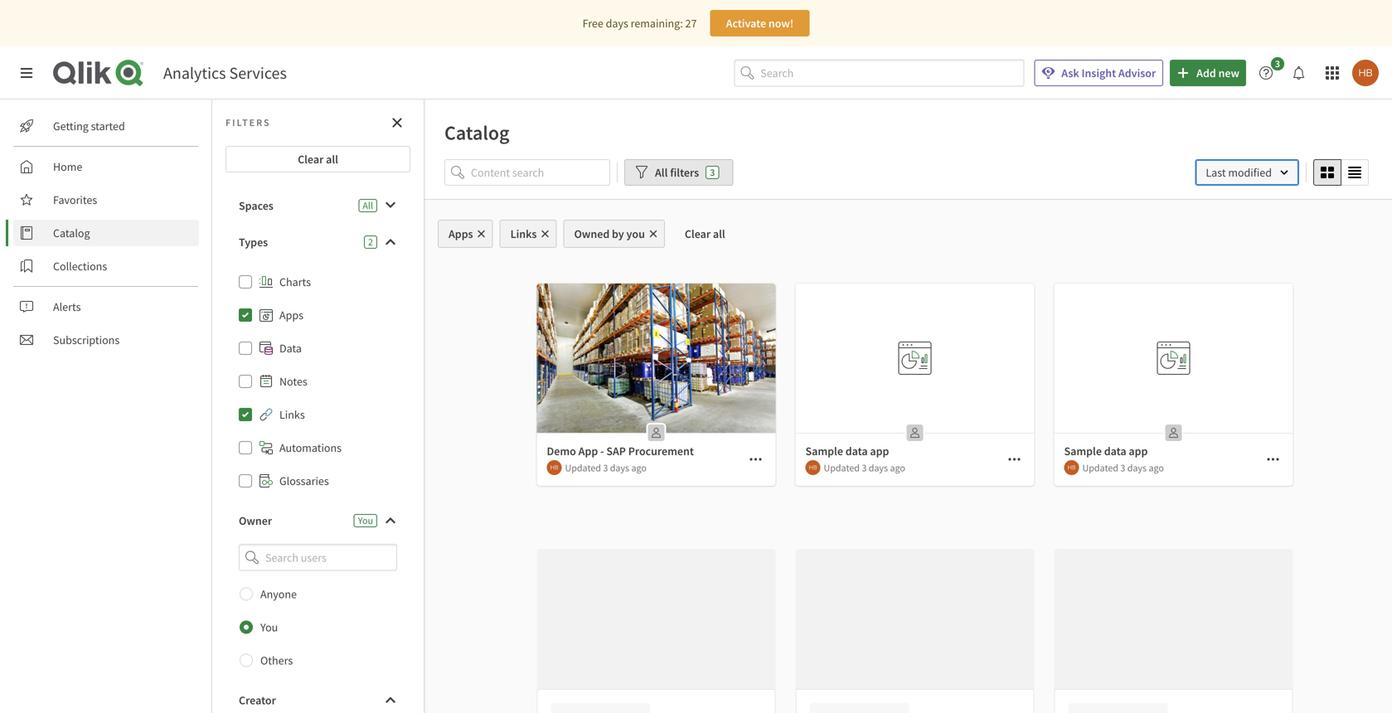 Task type: vqa. For each thing, say whether or not it's contained in the screenshot.
the -
yes



Task type: describe. For each thing, give the bounding box(es) containing it.
3 inside filters 'region'
[[710, 166, 715, 179]]

1 vertical spatial clear all
[[685, 226, 725, 241]]

activate now!
[[726, 16, 794, 31]]

add new button
[[1170, 60, 1246, 86]]

switch view group
[[1313, 159, 1369, 186]]

qlik sense app image
[[537, 284, 776, 433]]

0 horizontal spatial clear all button
[[226, 146, 410, 172]]

howard brown element for 2nd personal "element" from right
[[805, 460, 820, 475]]

all for all
[[363, 199, 373, 212]]

free days remaining: 27
[[583, 16, 697, 31]]

data
[[279, 341, 302, 356]]

demo app - sap procurement
[[547, 444, 694, 459]]

app for first personal "element" from right
[[1129, 444, 1148, 459]]

last
[[1206, 165, 1226, 180]]

collections
[[53, 259, 107, 274]]

add
[[1197, 66, 1216, 80]]

remaining:
[[631, 16, 683, 31]]

home
[[53, 159, 82, 174]]

sap
[[606, 444, 626, 459]]

procurement
[[628, 444, 694, 459]]

2 updated from the left
[[824, 461, 860, 474]]

you
[[626, 226, 645, 241]]

all for all filters
[[655, 165, 668, 180]]

analytics
[[163, 63, 226, 83]]

app for 2nd personal "element" from right
[[870, 444, 889, 459]]

advisor
[[1118, 66, 1156, 80]]

others
[[260, 653, 293, 668]]

favorites link
[[13, 187, 199, 213]]

demo
[[547, 444, 576, 459]]

close sidebar menu image
[[20, 66, 33, 80]]

howard brown element for first personal "element" from left
[[547, 460, 562, 475]]

started
[[91, 119, 125, 133]]

filters region
[[425, 156, 1392, 199]]

more actions image for first personal "element" from right
[[1266, 453, 1280, 466]]

links button
[[500, 220, 557, 248]]

getting
[[53, 119, 89, 133]]

all filters
[[655, 165, 699, 180]]

glossaries
[[279, 473, 329, 488]]

days for howard brown icon associated with demo app - sap procurement
[[610, 461, 629, 474]]

subscriptions link
[[13, 327, 199, 353]]

updated 3 days ago for first personal "element" from left
[[565, 461, 647, 474]]

links inside button
[[510, 226, 537, 241]]

notes
[[279, 374, 307, 389]]

1 updated from the left
[[565, 461, 601, 474]]

0 vertical spatial howard brown image
[[1352, 60, 1379, 86]]

creator button
[[226, 687, 410, 713]]

getting started
[[53, 119, 125, 133]]

searchbar element
[[734, 59, 1024, 86]]

3 updated from the left
[[1082, 461, 1118, 474]]

ask
[[1062, 66, 1079, 80]]

0 vertical spatial catalog
[[444, 120, 510, 145]]

1 vertical spatial all
[[713, 226, 725, 241]]

activate
[[726, 16, 766, 31]]

3 button
[[1253, 57, 1289, 86]]

types
[[239, 235, 268, 250]]

0 vertical spatial clear all
[[298, 152, 338, 167]]

new
[[1218, 66, 1240, 80]]

0 horizontal spatial howard brown image
[[1064, 460, 1079, 475]]

days for howard brown icon for sample data app
[[869, 461, 888, 474]]

more actions image for 2nd personal "element" from right
[[1008, 453, 1021, 466]]



Task type: locate. For each thing, give the bounding box(es) containing it.
2 updated 3 days ago from the left
[[824, 461, 905, 474]]

owner option group
[[226, 578, 410, 677]]

2 howard brown image from the left
[[805, 460, 820, 475]]

3 personal element from the left
[[1160, 420, 1187, 446]]

analytics services
[[163, 63, 287, 83]]

3 howard brown element from the left
[[1064, 460, 1079, 475]]

sample data app for first personal "element" from right
[[1064, 444, 1148, 459]]

0 horizontal spatial howard brown image
[[547, 460, 562, 475]]

links
[[510, 226, 537, 241], [279, 407, 305, 422]]

ago for first personal "element" from left
[[631, 461, 647, 474]]

1 horizontal spatial sample data app
[[1064, 444, 1148, 459]]

0 horizontal spatial clear
[[298, 152, 324, 167]]

0 horizontal spatial sample data app
[[805, 444, 889, 459]]

1 horizontal spatial you
[[358, 514, 373, 527]]

all up 2 on the top left of page
[[363, 199, 373, 212]]

ask insight advisor button
[[1034, 60, 1163, 86]]

1 horizontal spatial data
[[1104, 444, 1126, 459]]

1 horizontal spatial clear
[[685, 226, 711, 241]]

1 horizontal spatial catalog
[[444, 120, 510, 145]]

links right apps 'button'
[[510, 226, 537, 241]]

subscriptions
[[53, 332, 120, 347]]

you up search users text field
[[358, 514, 373, 527]]

1 vertical spatial you
[[260, 620, 278, 635]]

apps inside apps 'button'
[[449, 226, 473, 241]]

catalog
[[444, 120, 510, 145], [53, 226, 90, 240]]

0 horizontal spatial app
[[870, 444, 889, 459]]

2 personal element from the left
[[902, 420, 928, 446]]

owned
[[574, 226, 610, 241]]

3 more actions image from the left
[[1266, 453, 1280, 466]]

2 horizontal spatial ago
[[1149, 461, 1164, 474]]

0 horizontal spatial sample
[[805, 444, 843, 459]]

days
[[606, 16, 628, 31], [610, 461, 629, 474], [869, 461, 888, 474], [1127, 461, 1147, 474]]

links down notes
[[279, 407, 305, 422]]

all
[[326, 152, 338, 167], [713, 226, 725, 241]]

anyone
[[260, 587, 297, 602]]

1 horizontal spatial updated
[[824, 461, 860, 474]]

apps up "data"
[[279, 308, 303, 323]]

1 sample data app from the left
[[805, 444, 889, 459]]

0 vertical spatial you
[[358, 514, 373, 527]]

owned by you
[[574, 226, 645, 241]]

0 vertical spatial all
[[326, 152, 338, 167]]

data for "howard brown" element corresponding to first personal "element" from right
[[1104, 444, 1126, 459]]

1 personal element from the left
[[643, 420, 670, 446]]

0 horizontal spatial catalog
[[53, 226, 90, 240]]

add new
[[1197, 66, 1240, 80]]

1 ago from the left
[[631, 461, 647, 474]]

you
[[358, 514, 373, 527], [260, 620, 278, 635]]

now!
[[768, 16, 794, 31]]

2 horizontal spatial howard brown element
[[1064, 460, 1079, 475]]

home link
[[13, 153, 199, 180]]

0 vertical spatial clear
[[298, 152, 324, 167]]

1 horizontal spatial personal element
[[902, 420, 928, 446]]

Search text field
[[761, 59, 1024, 86]]

1 horizontal spatial howard brown image
[[805, 460, 820, 475]]

catalog link
[[13, 220, 199, 246]]

updated 3 days ago for first personal "element" from right
[[1082, 461, 1164, 474]]

you up others
[[260, 620, 278, 635]]

howard brown image for sample data app
[[805, 460, 820, 475]]

filters
[[226, 116, 271, 129]]

2 horizontal spatial personal element
[[1160, 420, 1187, 446]]

ask insight advisor
[[1062, 66, 1156, 80]]

3
[[1275, 57, 1280, 70], [710, 166, 715, 179], [603, 461, 608, 474], [862, 461, 867, 474], [1120, 461, 1125, 474]]

0 vertical spatial all
[[655, 165, 668, 180]]

insight
[[1082, 66, 1116, 80]]

by
[[612, 226, 624, 241]]

creator
[[239, 693, 276, 708]]

3 updated 3 days ago from the left
[[1082, 461, 1164, 474]]

app
[[578, 444, 598, 459]]

1 horizontal spatial updated 3 days ago
[[824, 461, 905, 474]]

2
[[368, 235, 373, 248]]

2 sample data app from the left
[[1064, 444, 1148, 459]]

favorites
[[53, 192, 97, 207]]

apps left the links button
[[449, 226, 473, 241]]

updated 3 days ago
[[565, 461, 647, 474], [824, 461, 905, 474], [1082, 461, 1164, 474]]

spaces
[[239, 198, 273, 213]]

collections link
[[13, 253, 199, 279]]

3 inside dropdown button
[[1275, 57, 1280, 70]]

0 horizontal spatial updated
[[565, 461, 601, 474]]

1 horizontal spatial clear all
[[685, 226, 725, 241]]

0 horizontal spatial updated 3 days ago
[[565, 461, 647, 474]]

catalog inside navigation pane element
[[53, 226, 90, 240]]

automations
[[279, 440, 342, 455]]

days for the left howard brown image
[[1127, 461, 1147, 474]]

more actions image
[[749, 453, 762, 466], [1008, 453, 1021, 466], [1266, 453, 1280, 466]]

0 horizontal spatial all
[[326, 152, 338, 167]]

1 app from the left
[[870, 444, 889, 459]]

1 vertical spatial clear
[[685, 226, 711, 241]]

you inside "owner" option group
[[260, 620, 278, 635]]

27
[[685, 16, 697, 31]]

filters
[[670, 165, 699, 180]]

0 horizontal spatial apps
[[279, 308, 303, 323]]

howard brown image
[[1352, 60, 1379, 86], [1064, 460, 1079, 475]]

1 vertical spatial links
[[279, 407, 305, 422]]

0 horizontal spatial you
[[260, 620, 278, 635]]

data
[[845, 444, 868, 459], [1104, 444, 1126, 459]]

updated
[[565, 461, 601, 474], [824, 461, 860, 474], [1082, 461, 1118, 474]]

1 horizontal spatial all
[[655, 165, 668, 180]]

1 horizontal spatial howard brown element
[[805, 460, 820, 475]]

1 vertical spatial howard brown image
[[1064, 460, 1079, 475]]

data for "howard brown" element related to 2nd personal "element" from right
[[845, 444, 868, 459]]

catalog down favorites
[[53, 226, 90, 240]]

1 vertical spatial clear all button
[[671, 220, 739, 248]]

1 howard brown image from the left
[[547, 460, 562, 475]]

clear
[[298, 152, 324, 167], [685, 226, 711, 241]]

1 horizontal spatial sample
[[1064, 444, 1102, 459]]

0 vertical spatial links
[[510, 226, 537, 241]]

2 app from the left
[[1129, 444, 1148, 459]]

2 sample from the left
[[1064, 444, 1102, 459]]

2 horizontal spatial more actions image
[[1266, 453, 1280, 466]]

1 updated 3 days ago from the left
[[565, 461, 647, 474]]

catalog up content search text field
[[444, 120, 510, 145]]

Last modified field
[[1195, 159, 1299, 186]]

owner
[[239, 513, 272, 528]]

ago
[[631, 461, 647, 474], [890, 461, 905, 474], [1149, 461, 1164, 474]]

owned by you button
[[563, 220, 665, 248]]

2 ago from the left
[[890, 461, 905, 474]]

1 horizontal spatial ago
[[890, 461, 905, 474]]

ago for 2nd personal "element" from right
[[890, 461, 905, 474]]

0 horizontal spatial more actions image
[[749, 453, 762, 466]]

ago for first personal "element" from right
[[1149, 461, 1164, 474]]

0 horizontal spatial data
[[845, 444, 868, 459]]

-
[[600, 444, 604, 459]]

app
[[870, 444, 889, 459], [1129, 444, 1148, 459]]

alerts
[[53, 299, 81, 314]]

activate now! link
[[710, 10, 810, 36]]

1 horizontal spatial more actions image
[[1008, 453, 1021, 466]]

navigation pane element
[[0, 106, 211, 360]]

Search users text field
[[262, 544, 377, 571]]

1 howard brown element from the left
[[547, 460, 562, 475]]

1 horizontal spatial links
[[510, 226, 537, 241]]

last modified
[[1206, 165, 1272, 180]]

clear all button up spaces
[[226, 146, 410, 172]]

clear all button
[[226, 146, 410, 172], [671, 220, 739, 248]]

apps button
[[438, 220, 493, 248]]

1 horizontal spatial apps
[[449, 226, 473, 241]]

howard brown element
[[547, 460, 562, 475], [805, 460, 820, 475], [1064, 460, 1079, 475]]

1 horizontal spatial all
[[713, 226, 725, 241]]

howard brown element for first personal "element" from right
[[1064, 460, 1079, 475]]

2 more actions image from the left
[[1008, 453, 1021, 466]]

personal element
[[643, 420, 670, 446], [902, 420, 928, 446], [1160, 420, 1187, 446]]

1 horizontal spatial app
[[1129, 444, 1148, 459]]

sample for 2nd personal "element" from right
[[805, 444, 843, 459]]

analytics services element
[[163, 63, 287, 83]]

Content search text field
[[471, 159, 610, 186]]

all inside filters 'region'
[[655, 165, 668, 180]]

1 vertical spatial apps
[[279, 308, 303, 323]]

sample for first personal "element" from right
[[1064, 444, 1102, 459]]

apps
[[449, 226, 473, 241], [279, 308, 303, 323]]

2 horizontal spatial updated 3 days ago
[[1082, 461, 1164, 474]]

sample data app
[[805, 444, 889, 459], [1064, 444, 1148, 459]]

3 ago from the left
[[1149, 461, 1164, 474]]

2 howard brown element from the left
[[805, 460, 820, 475]]

free
[[583, 16, 603, 31]]

1 sample from the left
[[805, 444, 843, 459]]

clear all
[[298, 152, 338, 167], [685, 226, 725, 241]]

howard brown image
[[547, 460, 562, 475], [805, 460, 820, 475]]

None field
[[226, 544, 410, 571]]

1 horizontal spatial clear all button
[[671, 220, 739, 248]]

1 vertical spatial all
[[363, 199, 373, 212]]

howard brown image for demo app - sap procurement
[[547, 460, 562, 475]]

more actions image for first personal "element" from left
[[749, 453, 762, 466]]

2 data from the left
[[1104, 444, 1126, 459]]

2 horizontal spatial updated
[[1082, 461, 1118, 474]]

modified
[[1228, 165, 1272, 180]]

0 horizontal spatial howard brown element
[[547, 460, 562, 475]]

0 horizontal spatial personal element
[[643, 420, 670, 446]]

1 data from the left
[[845, 444, 868, 459]]

alerts link
[[13, 294, 199, 320]]

sample
[[805, 444, 843, 459], [1064, 444, 1102, 459]]

0 horizontal spatial links
[[279, 407, 305, 422]]

0 vertical spatial apps
[[449, 226, 473, 241]]

services
[[229, 63, 287, 83]]

0 horizontal spatial ago
[[631, 461, 647, 474]]

1 vertical spatial catalog
[[53, 226, 90, 240]]

0 horizontal spatial all
[[363, 199, 373, 212]]

charts
[[279, 274, 311, 289]]

all left filters
[[655, 165, 668, 180]]

all
[[655, 165, 668, 180], [363, 199, 373, 212]]

clear all button down filters
[[671, 220, 739, 248]]

getting started link
[[13, 113, 199, 139]]

1 more actions image from the left
[[749, 453, 762, 466]]

0 vertical spatial clear all button
[[226, 146, 410, 172]]

1 horizontal spatial howard brown image
[[1352, 60, 1379, 86]]

updated 3 days ago for 2nd personal "element" from right
[[824, 461, 905, 474]]

sample data app for 2nd personal "element" from right
[[805, 444, 889, 459]]

0 horizontal spatial clear all
[[298, 152, 338, 167]]



